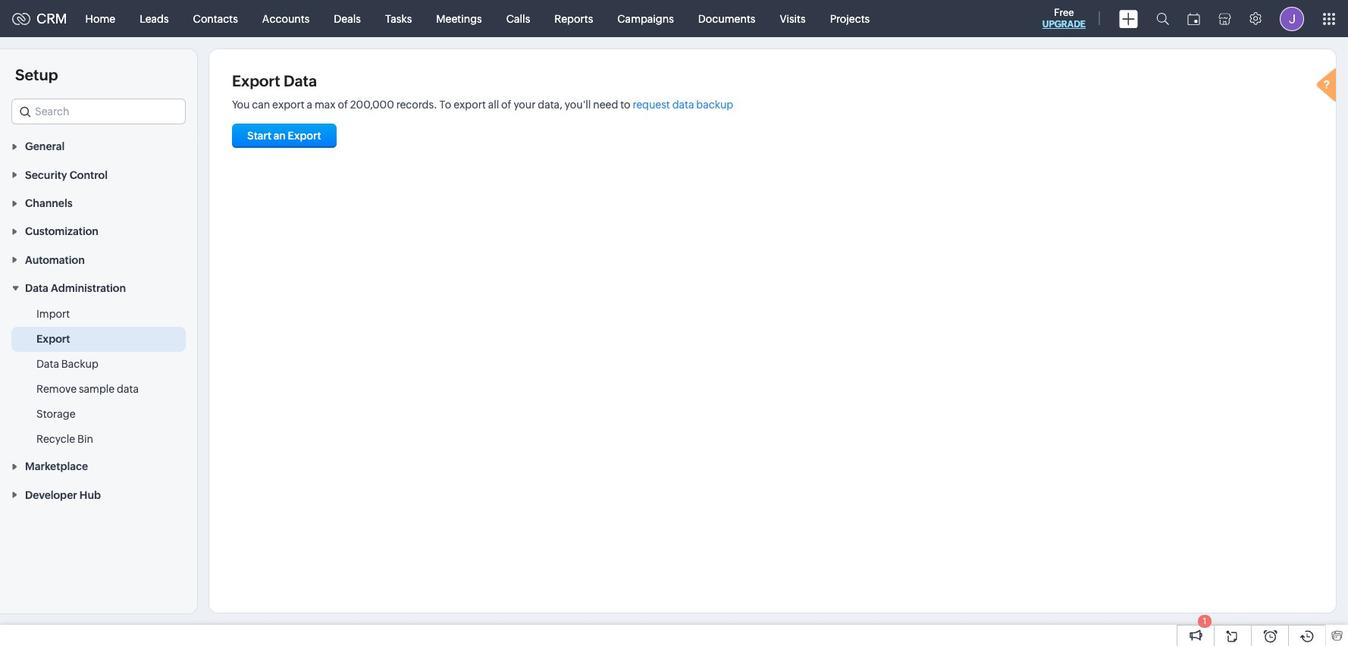 Task type: describe. For each thing, give the bounding box(es) containing it.
export inside 'button'
[[288, 130, 321, 142]]

data,
[[538, 99, 563, 111]]

upgrade
[[1043, 19, 1086, 30]]

free
[[1054, 7, 1074, 18]]

administration
[[51, 282, 126, 294]]

meetings link
[[424, 0, 494, 37]]

start an export button
[[232, 124, 336, 148]]

to
[[620, 99, 631, 111]]

projects link
[[818, 0, 882, 37]]

documents link
[[686, 0, 768, 37]]

data administration region
[[0, 302, 197, 452]]

recycle bin link
[[36, 432, 93, 447]]

max
[[315, 99, 336, 111]]

data administration
[[25, 282, 126, 294]]

free upgrade
[[1043, 7, 1086, 30]]

can
[[252, 99, 270, 111]]

security control
[[25, 169, 108, 181]]

developer
[[25, 489, 77, 501]]

search element
[[1147, 0, 1178, 37]]

calendar image
[[1188, 13, 1200, 25]]

import link
[[36, 306, 70, 322]]

accounts link
[[250, 0, 322, 37]]

contacts
[[193, 13, 238, 25]]

your
[[514, 99, 536, 111]]

calls
[[506, 13, 530, 25]]

1 export from the left
[[272, 99, 305, 111]]

0 vertical spatial data
[[284, 72, 317, 89]]

customization button
[[0, 217, 197, 245]]

need
[[593, 99, 618, 111]]

search image
[[1156, 12, 1169, 25]]

data for data backup
[[36, 358, 59, 370]]

help image
[[1313, 66, 1344, 107]]

remove sample data link
[[36, 381, 139, 397]]

you can export a max of 200,000 records. to export all of your data, you'll need to request data backup
[[232, 99, 733, 111]]

marketplace button
[[0, 452, 197, 480]]

an
[[274, 130, 286, 142]]

export for export data
[[232, 72, 280, 89]]

automation
[[25, 254, 85, 266]]

import
[[36, 308, 70, 320]]

data inside the remove sample data link
[[117, 383, 139, 395]]

meetings
[[436, 13, 482, 25]]

reports link
[[542, 0, 605, 37]]

contacts link
[[181, 0, 250, 37]]

1 of from the left
[[338, 99, 348, 111]]

data for data administration
[[25, 282, 48, 294]]

security
[[25, 169, 67, 181]]

create menu image
[[1119, 9, 1138, 28]]

projects
[[830, 13, 870, 25]]

campaigns link
[[605, 0, 686, 37]]

records.
[[396, 99, 437, 111]]

logo image
[[12, 13, 30, 25]]

marketplace
[[25, 461, 88, 473]]

developer hub
[[25, 489, 101, 501]]

documents
[[698, 13, 756, 25]]

leads link
[[128, 0, 181, 37]]

control
[[69, 169, 108, 181]]

to
[[440, 99, 451, 111]]

calls link
[[494, 0, 542, 37]]



Task type: locate. For each thing, give the bounding box(es) containing it.
1 vertical spatial export
[[288, 130, 321, 142]]

export left 'a'
[[272, 99, 305, 111]]

a
[[307, 99, 313, 111]]

0 horizontal spatial export
[[36, 333, 70, 345]]

visits link
[[768, 0, 818, 37]]

0 horizontal spatial export
[[272, 99, 305, 111]]

Search text field
[[12, 99, 185, 124]]

start an export
[[247, 130, 321, 142]]

create menu element
[[1110, 0, 1147, 37]]

backup
[[696, 99, 733, 111]]

data
[[284, 72, 317, 89], [25, 282, 48, 294], [36, 358, 59, 370]]

data administration button
[[0, 274, 197, 302]]

profile element
[[1271, 0, 1313, 37]]

tasks link
[[373, 0, 424, 37]]

data inside region
[[36, 358, 59, 370]]

of
[[338, 99, 348, 111], [501, 99, 512, 111]]

storage
[[36, 408, 76, 420]]

1 horizontal spatial export
[[454, 99, 486, 111]]

export data
[[232, 72, 317, 89]]

customization
[[25, 226, 99, 238]]

200,000
[[350, 99, 394, 111]]

export down import link
[[36, 333, 70, 345]]

1
[[1203, 617, 1207, 626]]

export inside the data administration region
[[36, 333, 70, 345]]

0 horizontal spatial data
[[117, 383, 139, 395]]

0 horizontal spatial of
[[338, 99, 348, 111]]

storage link
[[36, 407, 76, 422]]

profile image
[[1280, 6, 1304, 31]]

None field
[[11, 99, 186, 124]]

export
[[272, 99, 305, 111], [454, 99, 486, 111]]

visits
[[780, 13, 806, 25]]

data backup
[[36, 358, 98, 370]]

general
[[25, 141, 65, 153]]

data up import
[[25, 282, 48, 294]]

sample
[[79, 383, 115, 395]]

setup
[[15, 66, 58, 83]]

deals
[[334, 13, 361, 25]]

backup
[[61, 358, 98, 370]]

accounts
[[262, 13, 310, 25]]

1 horizontal spatial data
[[672, 99, 694, 111]]

data inside dropdown button
[[25, 282, 48, 294]]

crm
[[36, 11, 67, 27]]

1 vertical spatial data
[[117, 383, 139, 395]]

hub
[[80, 489, 101, 501]]

of right max
[[338, 99, 348, 111]]

2 vertical spatial export
[[36, 333, 70, 345]]

reports
[[555, 13, 593, 25]]

tasks
[[385, 13, 412, 25]]

data right sample
[[117, 383, 139, 395]]

start
[[247, 130, 271, 142]]

0 vertical spatial export
[[232, 72, 280, 89]]

export left the 'all'
[[454, 99, 486, 111]]

leads
[[140, 13, 169, 25]]

2 horizontal spatial export
[[288, 130, 321, 142]]

home link
[[73, 0, 128, 37]]

data left backup on the top right of the page
[[672, 99, 694, 111]]

2 of from the left
[[501, 99, 512, 111]]

recycle
[[36, 433, 75, 445]]

1 horizontal spatial of
[[501, 99, 512, 111]]

developer hub button
[[0, 480, 197, 509]]

export for export
[[36, 333, 70, 345]]

data up 'a'
[[284, 72, 317, 89]]

export right an on the top left of page
[[288, 130, 321, 142]]

recycle bin
[[36, 433, 93, 445]]

request data backup link
[[633, 99, 733, 111]]

home
[[85, 13, 115, 25]]

export link
[[36, 331, 70, 347]]

all
[[488, 99, 499, 111]]

data backup link
[[36, 356, 98, 372]]

1 horizontal spatial export
[[232, 72, 280, 89]]

of right the 'all'
[[501, 99, 512, 111]]

you'll
[[565, 99, 591, 111]]

security control button
[[0, 160, 197, 189]]

0 vertical spatial data
[[672, 99, 694, 111]]

request
[[633, 99, 670, 111]]

general button
[[0, 132, 197, 160]]

remove
[[36, 383, 77, 395]]

campaigns
[[618, 13, 674, 25]]

2 vertical spatial data
[[36, 358, 59, 370]]

channels button
[[0, 189, 197, 217]]

remove sample data
[[36, 383, 139, 395]]

deals link
[[322, 0, 373, 37]]

bin
[[77, 433, 93, 445]]

data down export link
[[36, 358, 59, 370]]

you
[[232, 99, 250, 111]]

2 export from the left
[[454, 99, 486, 111]]

automation button
[[0, 245, 197, 274]]

export up can at the top of the page
[[232, 72, 280, 89]]

crm link
[[12, 11, 67, 27]]

data
[[672, 99, 694, 111], [117, 383, 139, 395]]

1 vertical spatial data
[[25, 282, 48, 294]]

export
[[232, 72, 280, 89], [288, 130, 321, 142], [36, 333, 70, 345]]

channels
[[25, 197, 73, 209]]



Task type: vqa. For each thing, say whether or not it's contained in the screenshot.
first 01:48 from the bottom
no



